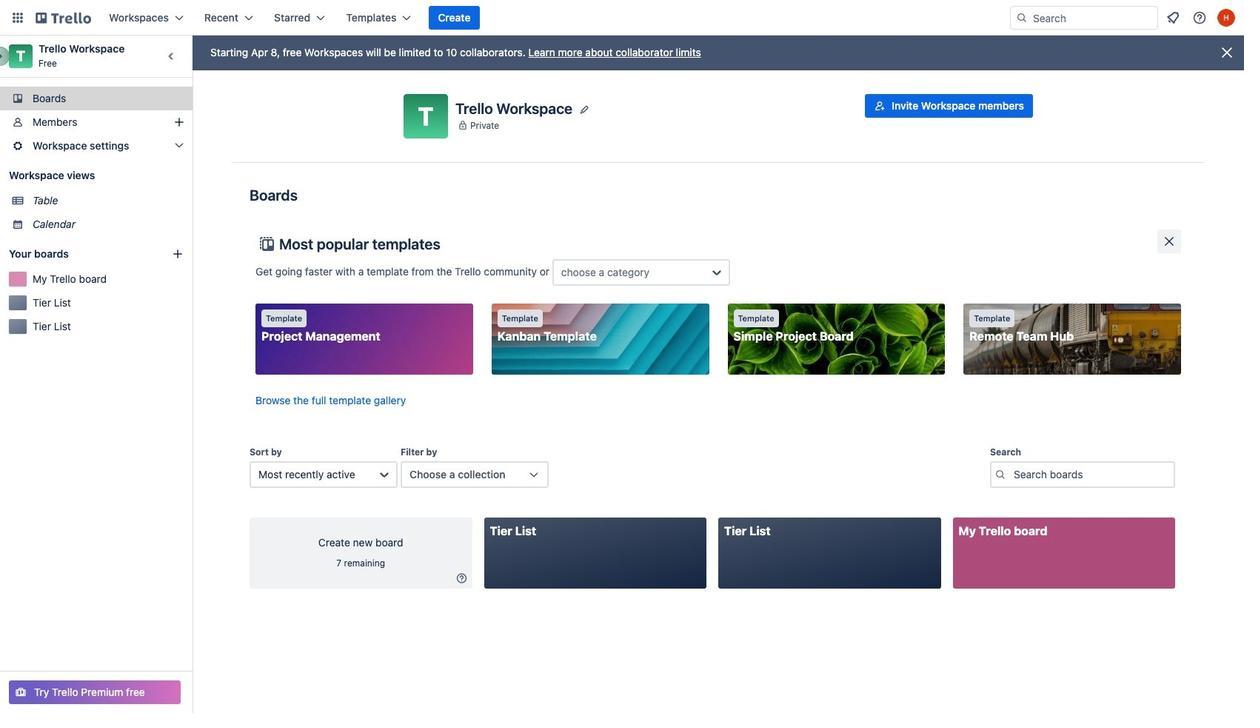Task type: locate. For each thing, give the bounding box(es) containing it.
your boards with 3 items element
[[9, 245, 150, 263]]

open information menu image
[[1193, 10, 1208, 25]]

Search boards text field
[[991, 462, 1176, 488]]

0 notifications image
[[1165, 9, 1183, 27]]

search image
[[1017, 12, 1029, 24]]

primary element
[[0, 0, 1245, 36]]

add board image
[[172, 248, 184, 260]]

workspace navigation collapse icon image
[[162, 46, 182, 67]]



Task type: describe. For each thing, give the bounding box(es) containing it.
Search field
[[1029, 7, 1158, 28]]

sm image
[[455, 571, 469, 586]]

back to home image
[[36, 6, 91, 30]]

howard (howard38800628) image
[[1218, 9, 1236, 27]]



Task type: vqa. For each thing, say whether or not it's contained in the screenshot.
Open Information Menu icon
yes



